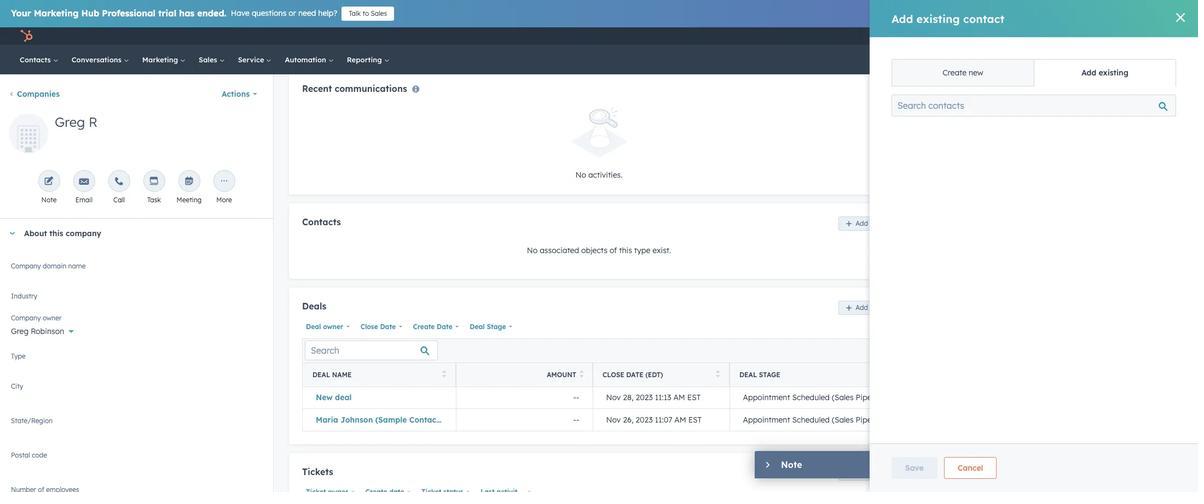 Task type: locate. For each thing, give the bounding box(es) containing it.
no for no activities.
[[576, 170, 586, 180]]

hub
[[81, 8, 99, 19]]

1 horizontal spatial associated
[[992, 108, 1031, 118]]

1 vertical spatial (sales
[[832, 415, 854, 425]]

0 vertical spatial --
[[573, 393, 579, 403]]

marketplaces image
[[1054, 32, 1063, 42]]

settings image
[[1095, 32, 1105, 42]]

create
[[413, 323, 435, 331]]

-
[[573, 393, 576, 403], [576, 393, 579, 403], [445, 415, 448, 425], [573, 415, 576, 425], [576, 415, 579, 425]]

new left deal
[[316, 393, 333, 403]]

marketing down trial
[[142, 55, 180, 64]]

add button for contacts
[[839, 217, 875, 231]]

close image
[[1172, 9, 1181, 18]]

2023 for 11:13
[[636, 393, 653, 403]]

(sample
[[375, 415, 407, 425]]

marketing
[[34, 8, 79, 19], [142, 55, 180, 64]]

add for tickets
[[856, 470, 868, 478]]

deal stage
[[470, 323, 506, 331], [740, 371, 780, 379]]

1 horizontal spatial close
[[603, 371, 624, 379]]

company for company domain name
[[11, 262, 41, 270]]

2023
[[636, 393, 653, 403], [636, 415, 653, 425]]

2 horizontal spatial press to sort. image
[[716, 371, 720, 378]]

contacts (0)
[[949, 84, 996, 94]]

(sales for nov 28, 2023 11:13 am est
[[832, 393, 854, 403]]

0 vertical spatial (sales
[[832, 393, 854, 403]]

1 appointment scheduled (sales pipeline) from the top
[[743, 393, 887, 403]]

owner up robinson
[[43, 314, 62, 322]]

greg robinson button
[[11, 321, 262, 339]]

2 nov from the top
[[606, 415, 621, 425]]

this right about
[[49, 229, 63, 239]]

recent
[[302, 83, 332, 94]]

2 vertical spatial this
[[619, 246, 632, 256]]

postal
[[11, 452, 30, 460]]

company left domain
[[11, 262, 41, 270]]

0 vertical spatial add button
[[839, 217, 875, 231]]

0 horizontal spatial date
[[380, 323, 396, 331]]

sales left service
[[199, 55, 219, 64]]

companies
[[17, 89, 60, 99]]

am
[[674, 393, 685, 403], [675, 415, 686, 425]]

date right 'create' on the left bottom of page
[[437, 323, 453, 331]]

deal name
[[313, 371, 352, 379]]

0 vertical spatial sales
[[371, 9, 387, 18]]

--
[[573, 393, 579, 403], [573, 415, 579, 425]]

State/Region text field
[[11, 415, 262, 437]]

company for company owner
[[11, 314, 41, 322]]

1 vertical spatial add button
[[839, 301, 875, 315]]

1 vertical spatial greg
[[11, 327, 29, 337]]

2 press to sort. element from the left
[[580, 371, 584, 380]]

0 vertical spatial am
[[674, 393, 685, 403]]

close inside popup button
[[361, 323, 378, 331]]

2 company from the top
[[11, 314, 41, 322]]

sales inside sales link
[[199, 55, 219, 64]]

appointment
[[743, 393, 790, 403], [743, 415, 790, 425]]

0 horizontal spatial press to sort. image
[[442, 371, 446, 378]]

1 vertical spatial nov
[[606, 415, 621, 425]]

caret image for about this company
[[9, 232, 15, 235]]

ended.
[[197, 8, 226, 19]]

press to sort. image
[[442, 371, 446, 378], [580, 371, 584, 378], [716, 371, 720, 378]]

date up search search field
[[380, 323, 396, 331]]

0 vertical spatial greg
[[55, 114, 85, 130]]

type
[[634, 246, 650, 256]]

2 scheduled from the top
[[792, 415, 830, 425]]

11:07
[[655, 415, 672, 425]]

1 vertical spatial scheduled
[[792, 415, 830, 425]]

1 vertical spatial appointment
[[743, 415, 790, 425]]

1 press to sort. element from the left
[[442, 371, 446, 380]]

close up search search field
[[361, 323, 378, 331]]

1 horizontal spatial contacts
[[302, 216, 341, 227]]

3 add button from the top
[[839, 467, 875, 481]]

2 add button from the top
[[839, 301, 875, 315]]

deal
[[306, 323, 321, 331], [470, 323, 485, 331], [313, 371, 330, 379], [740, 371, 757, 379], [469, 415, 487, 425]]

greg robinson image
[[1136, 31, 1146, 41]]

2 horizontal spatial press to sort. element
[[716, 371, 720, 380]]

0 horizontal spatial associated
[[540, 246, 579, 256]]

1 pipeline) from the top
[[856, 393, 887, 403]]

email image
[[79, 177, 89, 187]]

call
[[113, 196, 125, 204]]

1 vertical spatial est
[[688, 415, 702, 425]]

0 vertical spatial contacts
[[20, 55, 53, 64]]

close
[[361, 323, 378, 331], [603, 371, 624, 379]]

nov left 26,
[[606, 415, 621, 425]]

0 vertical spatial est
[[687, 393, 701, 403]]

deal inside deal owner popup button
[[306, 323, 321, 331]]

owner for company owner
[[43, 314, 62, 322]]

0 vertical spatial caret image
[[9, 232, 15, 235]]

calling icon image
[[1031, 32, 1041, 42]]

1 appointment from the top
[[743, 393, 790, 403]]

appointment for nov 26, 2023 11:07 am est
[[743, 415, 790, 425]]

amount
[[547, 371, 576, 379]]

caret image
[[934, 88, 940, 91]]

press to sort. element
[[442, 371, 446, 380], [580, 371, 584, 380], [716, 371, 720, 380]]

0 horizontal spatial stage
[[487, 323, 506, 331]]

2 -- from the top
[[573, 415, 579, 425]]

owner inside popup button
[[323, 323, 343, 331]]

add inside button
[[1172, 84, 1187, 94]]

greg inside popup button
[[11, 327, 29, 337]]

maria johnson (sample contact) - new deal link
[[316, 415, 487, 425]]

2 horizontal spatial this
[[1051, 108, 1064, 118]]

people
[[965, 108, 990, 118]]

city
[[11, 383, 23, 391]]

actions
[[222, 89, 250, 99]]

0 horizontal spatial no
[[527, 246, 538, 256]]

menu
[[981, 27, 1185, 45]]

professional
[[102, 8, 156, 19]]

note right minimize dialog icon in the bottom of the page
[[781, 460, 802, 471]]

am right 11:07
[[675, 415, 686, 425]]

0 vertical spatial no
[[576, 170, 586, 180]]

0 horizontal spatial caret image
[[9, 232, 15, 235]]

0 vertical spatial stage
[[487, 323, 506, 331]]

1 -- from the top
[[573, 393, 579, 403]]

0 horizontal spatial press to sort. element
[[442, 371, 446, 380]]

add button for tickets
[[839, 467, 875, 481]]

0 vertical spatial marketing
[[34, 8, 79, 19]]

2 horizontal spatial date
[[626, 371, 644, 379]]

1 horizontal spatial press to sort. element
[[580, 371, 584, 380]]

0 vertical spatial appointment
[[743, 393, 790, 403]]

1 vertical spatial sales
[[199, 55, 219, 64]]

3 press to sort. image from the left
[[716, 371, 720, 378]]

new right contact)
[[450, 415, 467, 425]]

add button
[[839, 217, 875, 231], [839, 301, 875, 315], [839, 467, 875, 481]]

1 vertical spatial no
[[527, 246, 538, 256]]

0 vertical spatial deal stage
[[470, 323, 506, 331]]

1 vertical spatial this
[[49, 229, 63, 239]]

contacts for contacts (0)
[[949, 84, 983, 94]]

new
[[316, 393, 333, 403], [450, 415, 467, 425]]

menu containing music
[[981, 27, 1185, 45]]

est for nov 26, 2023 11:07 am est
[[688, 415, 702, 425]]

see
[[936, 108, 949, 118]]

hubspot image
[[20, 30, 33, 43]]

0 vertical spatial 2023
[[636, 393, 653, 403]]

0 horizontal spatial sales
[[199, 55, 219, 64]]

upgrade image
[[982, 32, 992, 42]]

greg left r
[[55, 114, 85, 130]]

associated left the objects
[[540, 246, 579, 256]]

1 horizontal spatial owner
[[323, 323, 343, 331]]

1 2023 from the top
[[636, 393, 653, 403]]

1 horizontal spatial caret image
[[934, 471, 940, 474]]

0 horizontal spatial this
[[49, 229, 63, 239]]

1 horizontal spatial sales
[[371, 9, 387, 18]]

no activities. alert
[[302, 107, 896, 181]]

+ add
[[1165, 84, 1187, 94]]

note image
[[44, 177, 54, 187]]

2023 right 28,
[[636, 393, 653, 403]]

nov 28, 2023 11:13 am est
[[606, 393, 701, 403]]

task image
[[149, 177, 159, 187]]

search image
[[1175, 56, 1183, 63]]

2 (sales from the top
[[832, 415, 854, 425]]

your
[[11, 8, 31, 19]]

est right 11:07
[[688, 415, 702, 425]]

2 appointment from the top
[[743, 415, 790, 425]]

0 vertical spatial new
[[316, 393, 333, 403]]

deal stage button
[[466, 320, 515, 334]]

1 add button from the top
[[839, 217, 875, 231]]

1 vertical spatial pipeline)
[[856, 415, 887, 425]]

sales
[[371, 9, 387, 18], [199, 55, 219, 64]]

music
[[1148, 32, 1168, 41]]

1 vertical spatial 2023
[[636, 415, 653, 425]]

0 horizontal spatial close
[[361, 323, 378, 331]]

11:13
[[655, 393, 671, 403]]

scheduled
[[792, 393, 830, 403], [792, 415, 830, 425]]

companies link
[[9, 89, 60, 99]]

1 company from the top
[[11, 262, 41, 270]]

1 vertical spatial company
[[11, 314, 41, 322]]

robinson
[[31, 327, 64, 337]]

appointment scheduled (sales pipeline)
[[743, 393, 887, 403], [743, 415, 887, 425]]

3 press to sort. element from the left
[[716, 371, 720, 380]]

1 horizontal spatial date
[[437, 323, 453, 331]]

1 vertical spatial note
[[781, 460, 802, 471]]

caret image inside attachments dropdown button
[[934, 471, 940, 474]]

talk to sales
[[349, 9, 387, 18]]

-- for nov 28, 2023 11:13 am est
[[573, 393, 579, 403]]

automation
[[285, 55, 328, 64]]

this inside dropdown button
[[49, 229, 63, 239]]

pipeline)
[[856, 393, 887, 403], [856, 415, 887, 425]]

2 2023 from the top
[[636, 415, 653, 425]]

1 horizontal spatial press to sort. image
[[580, 371, 584, 378]]

1 vertical spatial new
[[450, 415, 467, 425]]

this right of
[[619, 246, 632, 256]]

caret image left about
[[9, 232, 15, 235]]

1 vertical spatial marketing
[[142, 55, 180, 64]]

caret image left attachments
[[934, 471, 940, 474]]

this
[[1051, 108, 1064, 118], [49, 229, 63, 239], [619, 246, 632, 256]]

has
[[179, 8, 195, 19]]

1 horizontal spatial greg
[[55, 114, 85, 130]]

scheduled for nov 26, 2023 11:07 am est
[[792, 415, 830, 425]]

Search HubSpot search field
[[1044, 50, 1179, 69]]

no inside no activities. alert
[[576, 170, 586, 180]]

see the people associated with this record.
[[936, 108, 1091, 118]]

nov
[[606, 393, 621, 403], [606, 415, 621, 425]]

marketplaces button
[[1047, 27, 1070, 45]]

1 scheduled from the top
[[792, 393, 830, 403]]

note down note icon
[[41, 196, 57, 204]]

record.
[[1066, 108, 1091, 118]]

marketing left hub
[[34, 8, 79, 19]]

0 horizontal spatial greg
[[11, 327, 29, 337]]

2 pipeline) from the top
[[856, 415, 887, 425]]

close date (edt)
[[603, 371, 663, 379]]

2 press to sort. image from the left
[[580, 371, 584, 378]]

date for create date
[[437, 323, 453, 331]]

contacts inside dropdown button
[[949, 84, 983, 94]]

0 vertical spatial nov
[[606, 393, 621, 403]]

1 (sales from the top
[[832, 393, 854, 403]]

no for no associated objects of this type exist.
[[527, 246, 538, 256]]

1 horizontal spatial stage
[[759, 371, 780, 379]]

am for 11:07
[[675, 415, 686, 425]]

attachments button
[[925, 458, 1153, 487]]

1 vertical spatial close
[[603, 371, 624, 379]]

associated left with
[[992, 108, 1031, 118]]

est right 11:13
[[687, 393, 701, 403]]

nov left 28,
[[606, 393, 621, 403]]

1 nov from the top
[[606, 393, 621, 403]]

1 vertical spatial am
[[675, 415, 686, 425]]

call image
[[114, 177, 124, 187]]

0 horizontal spatial deal stage
[[470, 323, 506, 331]]

trial
[[158, 8, 176, 19]]

2 vertical spatial add button
[[839, 467, 875, 481]]

1 horizontal spatial deal stage
[[740, 371, 780, 379]]

1 vertical spatial --
[[573, 415, 579, 425]]

name
[[332, 371, 352, 379]]

contacts for contacts link
[[20, 55, 53, 64]]

1 press to sort. image from the left
[[442, 371, 446, 378]]

press to sort. element for name
[[442, 371, 446, 380]]

2023 right 26,
[[636, 415, 653, 425]]

company up greg robinson on the bottom of the page
[[11, 314, 41, 322]]

this right with
[[1051, 108, 1064, 118]]

1 vertical spatial contacts
[[949, 84, 983, 94]]

task
[[147, 196, 161, 204]]

add
[[1172, 84, 1187, 94], [856, 219, 868, 228], [856, 304, 868, 312], [856, 470, 868, 478]]

meeting
[[177, 196, 202, 204]]

date
[[380, 323, 396, 331], [437, 323, 453, 331], [626, 371, 644, 379]]

1 horizontal spatial no
[[576, 170, 586, 180]]

sales link
[[192, 45, 231, 74]]

nov for nov 28, 2023 11:13 am est
[[606, 393, 621, 403]]

actions button
[[215, 83, 264, 105]]

0 vertical spatial close
[[361, 323, 378, 331]]

appointment scheduled (sales pipeline) for nov 28, 2023 11:13 am est
[[743, 393, 887, 403]]

conversations
[[72, 55, 124, 64]]

meeting image
[[184, 177, 194, 187]]

maria
[[316, 415, 338, 425]]

email
[[75, 196, 93, 204]]

date left the (edt)
[[626, 371, 644, 379]]

pipeline) for nov 28, 2023 11:13 am est
[[856, 393, 887, 403]]

contact)
[[409, 415, 442, 425]]

(sales for nov 26, 2023 11:07 am est
[[832, 415, 854, 425]]

0 horizontal spatial contacts
[[20, 55, 53, 64]]

0 vertical spatial scheduled
[[792, 393, 830, 403]]

0 horizontal spatial owner
[[43, 314, 62, 322]]

owner down deals
[[323, 323, 343, 331]]

objects
[[581, 246, 608, 256]]

deal owner
[[306, 323, 343, 331]]

add for deals
[[856, 304, 868, 312]]

greg down the company owner
[[11, 327, 29, 337]]

am right 11:13
[[674, 393, 685, 403]]

owner
[[43, 314, 62, 322], [323, 323, 343, 331]]

caret image inside "about this company" dropdown button
[[9, 232, 15, 235]]

2 vertical spatial contacts
[[302, 216, 341, 227]]

sales right to
[[371, 9, 387, 18]]

1 vertical spatial caret image
[[934, 471, 940, 474]]

2 horizontal spatial contacts
[[949, 84, 983, 94]]

0 vertical spatial company
[[11, 262, 41, 270]]

0 vertical spatial appointment scheduled (sales pipeline)
[[743, 393, 887, 403]]

0 vertical spatial associated
[[992, 108, 1031, 118]]

0 vertical spatial note
[[41, 196, 57, 204]]

caret image
[[9, 232, 15, 235], [934, 471, 940, 474]]

0 vertical spatial pipeline)
[[856, 393, 887, 403]]

1 vertical spatial appointment scheduled (sales pipeline)
[[743, 415, 887, 425]]

close up 28,
[[603, 371, 624, 379]]

to
[[363, 9, 369, 18]]

2 appointment scheduled (sales pipeline) from the top
[[743, 415, 887, 425]]

1 horizontal spatial marketing
[[142, 55, 180, 64]]

1 horizontal spatial new
[[450, 415, 467, 425]]

search button
[[1170, 50, 1188, 69]]

0 vertical spatial this
[[1051, 108, 1064, 118]]

stage
[[487, 323, 506, 331], [759, 371, 780, 379]]



Task type: vqa. For each thing, say whether or not it's contained in the screenshot.
Create at left
yes



Task type: describe. For each thing, give the bounding box(es) containing it.
sales inside talk to sales button
[[371, 9, 387, 18]]

of
[[610, 246, 617, 256]]

deals
[[302, 301, 326, 312]]

26,
[[623, 415, 634, 425]]

attachments
[[949, 467, 998, 477]]

1 vertical spatial deal stage
[[740, 371, 780, 379]]

questions
[[252, 8, 286, 18]]

maria johnson (sample contact) - new deal
[[316, 415, 487, 425]]

0 horizontal spatial marketing
[[34, 8, 79, 19]]

press to sort. image for date
[[716, 371, 720, 378]]

or
[[289, 8, 296, 18]]

communications
[[335, 83, 407, 94]]

1 vertical spatial stage
[[759, 371, 780, 379]]

0 horizontal spatial new
[[316, 393, 333, 403]]

Number of employees text field
[[11, 484, 262, 493]]

close date
[[361, 323, 396, 331]]

more
[[216, 196, 232, 204]]

contacts (0) button
[[925, 74, 1161, 104]]

recent communications
[[302, 83, 407, 94]]

about this company button
[[0, 219, 262, 249]]

name
[[68, 262, 86, 270]]

greg r
[[55, 114, 97, 130]]

pipeline) for nov 26, 2023 11:07 am est
[[856, 415, 887, 425]]

type
[[11, 353, 26, 361]]

no activities.
[[576, 170, 623, 180]]

more image
[[219, 177, 229, 187]]

new deal link
[[316, 393, 443, 403]]

28,
[[623, 393, 634, 403]]

close date button
[[357, 320, 405, 334]]

reporting
[[347, 55, 384, 64]]

hubspot link
[[13, 30, 41, 43]]

0 horizontal spatial note
[[41, 196, 57, 204]]

Search search field
[[305, 341, 438, 361]]

+ add button
[[1165, 83, 1187, 96]]

am for 11:13
[[674, 393, 685, 403]]

conversations link
[[65, 45, 136, 74]]

minimize dialog image
[[764, 461, 772, 470]]

help image
[[1077, 32, 1086, 42]]

add button for deals
[[839, 301, 875, 315]]

talk to sales button
[[342, 7, 394, 21]]

press to sort. image for name
[[442, 371, 446, 378]]

close for close date (edt)
[[603, 371, 624, 379]]

create date button
[[409, 320, 462, 334]]

edit button
[[9, 114, 48, 157]]

with
[[1033, 108, 1048, 118]]

appointment scheduled (sales pipeline) for nov 26, 2023 11:07 am est
[[743, 415, 887, 425]]

nov 26, 2023 11:07 am est
[[606, 415, 702, 425]]

close for close date
[[361, 323, 378, 331]]

r
[[89, 114, 97, 130]]

marketing link
[[136, 45, 192, 74]]

Postal code text field
[[11, 450, 262, 472]]

company
[[66, 229, 101, 239]]

notifications button
[[1109, 27, 1128, 45]]

help?
[[318, 8, 337, 18]]

1 vertical spatial associated
[[540, 246, 579, 256]]

add for contacts
[[856, 219, 868, 228]]

est for nov 28, 2023 11:13 am est
[[687, 393, 701, 403]]

notifications image
[[1113, 32, 1123, 42]]

greg robinson
[[11, 327, 64, 337]]

date for close date
[[380, 323, 396, 331]]

owner for deal owner
[[323, 323, 343, 331]]

date for close date (edt)
[[626, 371, 644, 379]]

activities.
[[588, 170, 623, 180]]

need
[[298, 8, 316, 18]]

state/region
[[11, 417, 53, 425]]

about this company
[[24, 229, 101, 239]]

press to sort. element for date
[[716, 371, 720, 380]]

code
[[32, 452, 47, 460]]

+
[[1165, 84, 1170, 94]]

service
[[238, 55, 266, 64]]

upgrade
[[995, 33, 1024, 41]]

about
[[24, 229, 47, 239]]

deal owner button
[[302, 320, 352, 334]]

calling icon button
[[1026, 29, 1045, 43]]

greg for greg robinson
[[11, 327, 29, 337]]

caret image for attachments
[[934, 471, 940, 474]]

music button
[[1130, 27, 1184, 45]]

exist.
[[653, 246, 671, 256]]

1 horizontal spatial note
[[781, 460, 802, 471]]

the
[[951, 108, 963, 118]]

deal stage inside popup button
[[470, 323, 506, 331]]

talk
[[349, 9, 361, 18]]

domain
[[43, 262, 66, 270]]

1 horizontal spatial this
[[619, 246, 632, 256]]

(edt)
[[645, 371, 663, 379]]

automation link
[[278, 45, 340, 74]]

new deal
[[316, 393, 352, 403]]

greg for greg r
[[55, 114, 85, 130]]

(0)
[[985, 84, 996, 94]]

appointment for nov 28, 2023 11:13 am est
[[743, 393, 790, 403]]

deal inside deal stage popup button
[[470, 323, 485, 331]]

nov for nov 26, 2023 11:07 am est
[[606, 415, 621, 425]]

stage inside popup button
[[487, 323, 506, 331]]

contacts link
[[13, 45, 65, 74]]

postal code
[[11, 452, 47, 460]]

company owner
[[11, 314, 62, 322]]

no associated objects of this type exist.
[[527, 246, 671, 256]]

create date
[[413, 323, 453, 331]]

company domain name
[[11, 262, 86, 270]]

have
[[231, 8, 250, 18]]

City text field
[[11, 381, 262, 403]]

your marketing hub professional trial has ended. have questions or need help?
[[11, 8, 337, 19]]

scheduled for nov 28, 2023 11:13 am est
[[792, 393, 830, 403]]

2023 for 11:07
[[636, 415, 653, 425]]

-- for nov 26, 2023 11:07 am est
[[573, 415, 579, 425]]



